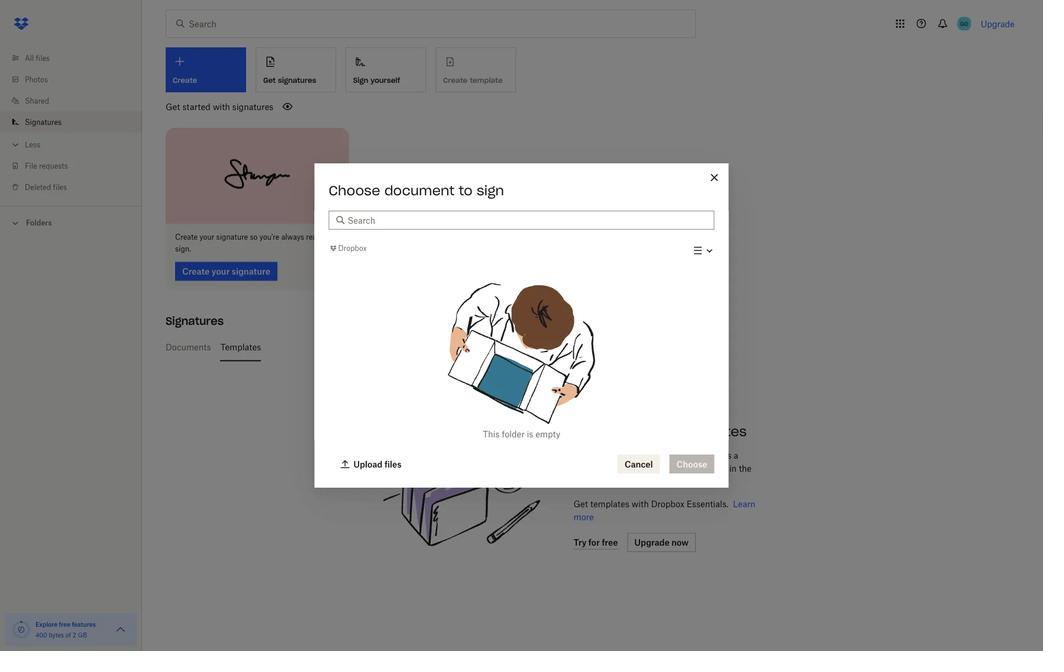 Task type: describe. For each thing, give the bounding box(es) containing it.
deleted files link
[[9, 176, 142, 198]]

upload files button
[[334, 455, 409, 474]]

documents tab
[[166, 333, 211, 361]]

is
[[527, 429, 534, 439]]

so inside format a document once, then save it as a template so you can get it signed again in the future.
[[611, 464, 620, 474]]

upgrade link
[[981, 19, 1015, 29]]

more
[[574, 512, 594, 522]]

tab list containing documents
[[166, 333, 1011, 361]]

learn more
[[574, 499, 756, 522]]

you're
[[260, 233, 280, 242]]

signatures link
[[9, 111, 142, 133]]

upgrade
[[981, 19, 1015, 29]]

the
[[739, 464, 752, 474]]

with for templates
[[632, 499, 649, 509]]

list containing all files
[[0, 40, 142, 206]]

again
[[706, 464, 728, 474]]

all files link
[[9, 47, 142, 69]]

get for get templates with dropbox essentials.
[[574, 499, 588, 509]]

format a document once, then save it as a template so you can get it signed again in the future.
[[574, 451, 752, 487]]

sign yourself
[[353, 76, 400, 85]]

to inside create your signature so you're always ready to sign.
[[327, 233, 333, 242]]

future.
[[574, 477, 600, 487]]

quota usage element
[[12, 620, 31, 639]]

get for get started with signatures
[[166, 102, 180, 112]]

sign.
[[175, 245, 191, 253]]

sign
[[353, 76, 369, 85]]

cancel button
[[618, 455, 660, 474]]

signature
[[216, 233, 248, 242]]

then
[[676, 451, 694, 461]]

signed
[[677, 464, 704, 474]]

free
[[59, 621, 70, 628]]

in
[[730, 464, 737, 474]]

shared link
[[9, 90, 142, 111]]

folders button
[[0, 214, 142, 231]]

folders
[[26, 218, 52, 227]]

documents
[[166, 342, 211, 352]]

2 a from the left
[[734, 451, 739, 461]]

folder
[[502, 429, 525, 439]]

templates
[[221, 342, 261, 352]]

yourself
[[371, 76, 400, 85]]

ready
[[306, 233, 325, 242]]

of
[[66, 631, 71, 639]]

sign
[[477, 182, 504, 199]]

template
[[574, 464, 609, 474]]

files for upload files
[[385, 459, 402, 469]]

1 vertical spatial signatures
[[166, 314, 224, 328]]

upload
[[354, 459, 383, 469]]

less image
[[9, 139, 21, 151]]

get templates with dropbox essentials.
[[574, 499, 729, 509]]

Search text field
[[348, 214, 708, 227]]

learn more link
[[574, 499, 756, 522]]

deleted files
[[25, 183, 67, 192]]

files for all files
[[36, 54, 50, 62]]

document inside dialog
[[385, 182, 455, 199]]



Task type: locate. For each thing, give the bounding box(es) containing it.
1 horizontal spatial templates
[[679, 423, 747, 440]]

templates up the 'more'
[[591, 499, 630, 509]]

0 horizontal spatial a
[[604, 451, 609, 461]]

choose document to sign
[[329, 182, 504, 199]]

signatures inside 'signatures' "link"
[[25, 118, 62, 126]]

to
[[459, 182, 473, 199], [327, 233, 333, 242]]

1 a from the left
[[604, 451, 609, 461]]

2 horizontal spatial get
[[574, 499, 588, 509]]

1 vertical spatial so
[[611, 464, 620, 474]]

so
[[250, 233, 258, 242], [611, 464, 620, 474]]

dropbox link
[[329, 242, 367, 254]]

2 vertical spatial with
[[632, 499, 649, 509]]

get
[[263, 76, 276, 85], [166, 102, 180, 112], [574, 499, 588, 509]]

so inside create your signature so you're always ready to sign.
[[250, 233, 258, 242]]

file
[[25, 161, 37, 170]]

1 vertical spatial dropbox
[[652, 499, 685, 509]]

requests
[[39, 161, 68, 170]]

1 horizontal spatial to
[[459, 182, 473, 199]]

photos
[[25, 75, 48, 84]]

it
[[716, 451, 721, 461], [670, 464, 675, 474]]

0 horizontal spatial get
[[166, 102, 180, 112]]

1 vertical spatial with
[[645, 423, 674, 440]]

1 horizontal spatial files
[[53, 183, 67, 192]]

1 vertical spatial files
[[53, 183, 67, 192]]

templates up save
[[679, 423, 747, 440]]

with for started
[[213, 102, 230, 112]]

get signatures
[[263, 76, 317, 85]]

dropbox
[[338, 244, 367, 253], [652, 499, 685, 509]]

2 vertical spatial get
[[574, 499, 588, 509]]

all files
[[25, 54, 50, 62]]

this folder is empty
[[483, 429, 561, 439]]

files right 'upload'
[[385, 459, 402, 469]]

a right format
[[604, 451, 609, 461]]

signatures list item
[[0, 111, 142, 133]]

0 horizontal spatial signatures
[[232, 102, 274, 112]]

0 horizontal spatial templates
[[591, 499, 630, 509]]

features
[[72, 621, 96, 628]]

less
[[25, 140, 40, 149]]

to right ready
[[327, 233, 333, 242]]

choose document to sign dialog
[[315, 163, 729, 488]]

0 horizontal spatial dropbox
[[338, 244, 367, 253]]

signatures inside get signatures button
[[278, 76, 317, 85]]

0 horizontal spatial it
[[670, 464, 675, 474]]

1 vertical spatial get
[[166, 102, 180, 112]]

save
[[696, 451, 713, 461]]

0 vertical spatial signatures
[[25, 118, 62, 126]]

0 vertical spatial so
[[250, 233, 258, 242]]

list
[[0, 40, 142, 206]]

1 vertical spatial to
[[327, 233, 333, 242]]

0 horizontal spatial to
[[327, 233, 333, 242]]

400
[[36, 631, 47, 639]]

file requests
[[25, 161, 68, 170]]

1 horizontal spatial signatures
[[278, 76, 317, 85]]

document inside format a document once, then save it as a template so you can get it signed again in the future.
[[611, 451, 651, 461]]

files right deleted
[[53, 183, 67, 192]]

a right as
[[734, 451, 739, 461]]

upload files
[[354, 459, 402, 469]]

get up the 'more'
[[574, 499, 588, 509]]

1 horizontal spatial get
[[263, 76, 276, 85]]

0 vertical spatial to
[[459, 182, 473, 199]]

so left you
[[611, 464, 620, 474]]

0 vertical spatial dropbox
[[338, 244, 367, 253]]

0 vertical spatial get
[[263, 76, 276, 85]]

cancel
[[625, 459, 653, 469]]

0 vertical spatial signatures
[[278, 76, 317, 85]]

0 horizontal spatial files
[[36, 54, 50, 62]]

with
[[213, 102, 230, 112], [645, 423, 674, 440], [632, 499, 649, 509]]

bytes
[[49, 631, 64, 639]]

always
[[281, 233, 304, 242]]

dropbox down choose
[[338, 244, 367, 253]]

get inside button
[[263, 76, 276, 85]]

files for deleted files
[[53, 183, 67, 192]]

0 vertical spatial templates
[[679, 423, 747, 440]]

dropbox inside dropbox link
[[338, 244, 367, 253]]

templates
[[679, 423, 747, 440], [591, 499, 630, 509]]

with right started
[[213, 102, 230, 112]]

files
[[36, 54, 50, 62], [53, 183, 67, 192], [385, 459, 402, 469]]

get up get started with signatures on the top left
[[263, 76, 276, 85]]

0 horizontal spatial signatures
[[25, 118, 62, 126]]

files right all
[[36, 54, 50, 62]]

document
[[385, 182, 455, 199], [611, 451, 651, 461]]

dropbox image
[[9, 12, 33, 36]]

get for get signatures
[[263, 76, 276, 85]]

all
[[25, 54, 34, 62]]

this
[[483, 429, 500, 439]]

empty
[[536, 429, 561, 439]]

0 vertical spatial it
[[716, 451, 721, 461]]

get signatures button
[[256, 47, 336, 92]]

get left started
[[166, 102, 180, 112]]

dropbox down format a document once, then save it as a template so you can get it signed again in the future.
[[652, 499, 685, 509]]

photos link
[[9, 69, 142, 90]]

shared
[[25, 96, 49, 105]]

1 horizontal spatial dropbox
[[652, 499, 685, 509]]

can
[[639, 464, 653, 474]]

with up once,
[[645, 423, 674, 440]]

2 vertical spatial files
[[385, 459, 402, 469]]

file requests link
[[9, 155, 142, 176]]

as
[[723, 451, 732, 461]]

learn
[[734, 499, 756, 509]]

your
[[200, 233, 214, 242]]

1 horizontal spatial it
[[716, 451, 721, 461]]

get
[[655, 464, 668, 474]]

choose
[[329, 182, 380, 199]]

signatures up documents tab
[[166, 314, 224, 328]]

create
[[175, 233, 198, 242]]

save
[[574, 423, 607, 440]]

deleted
[[25, 183, 51, 192]]

0 vertical spatial files
[[36, 54, 50, 62]]

1 vertical spatial templates
[[591, 499, 630, 509]]

tab list
[[166, 333, 1011, 361]]

2
[[73, 631, 76, 639]]

gb
[[78, 631, 87, 639]]

1 vertical spatial document
[[611, 451, 651, 461]]

0 vertical spatial document
[[385, 182, 455, 199]]

you
[[622, 464, 636, 474]]

create your signature so you're always ready to sign.
[[175, 233, 333, 253]]

a
[[604, 451, 609, 461], [734, 451, 739, 461]]

files inside button
[[385, 459, 402, 469]]

so left you're
[[250, 233, 258, 242]]

to inside dialog
[[459, 182, 473, 199]]

1 horizontal spatial so
[[611, 464, 620, 474]]

to left sign
[[459, 182, 473, 199]]

once,
[[653, 451, 674, 461]]

sign yourself button
[[346, 47, 426, 92]]

1 horizontal spatial a
[[734, 451, 739, 461]]

2 horizontal spatial files
[[385, 459, 402, 469]]

format
[[574, 451, 602, 461]]

get started with signatures
[[166, 102, 274, 112]]

started
[[182, 102, 211, 112]]

explore
[[36, 621, 58, 628]]

save time with templates
[[574, 423, 747, 440]]

signatures
[[278, 76, 317, 85], [232, 102, 274, 112]]

with for time
[[645, 423, 674, 440]]

0 vertical spatial with
[[213, 102, 230, 112]]

time
[[611, 423, 641, 440]]

it left as
[[716, 451, 721, 461]]

1 vertical spatial signatures
[[232, 102, 274, 112]]

signatures down shared
[[25, 118, 62, 126]]

0 horizontal spatial document
[[385, 182, 455, 199]]

templates tab
[[221, 333, 261, 361]]

0 horizontal spatial so
[[250, 233, 258, 242]]

1 vertical spatial it
[[670, 464, 675, 474]]

with down "can"
[[632, 499, 649, 509]]

essentials.
[[687, 499, 729, 509]]

it right get
[[670, 464, 675, 474]]

1 horizontal spatial document
[[611, 451, 651, 461]]

1 horizontal spatial signatures
[[166, 314, 224, 328]]

explore free features 400 bytes of 2 gb
[[36, 621, 96, 639]]

signatures
[[25, 118, 62, 126], [166, 314, 224, 328]]



Task type: vqa. For each thing, say whether or not it's contained in the screenshot.
GB
yes



